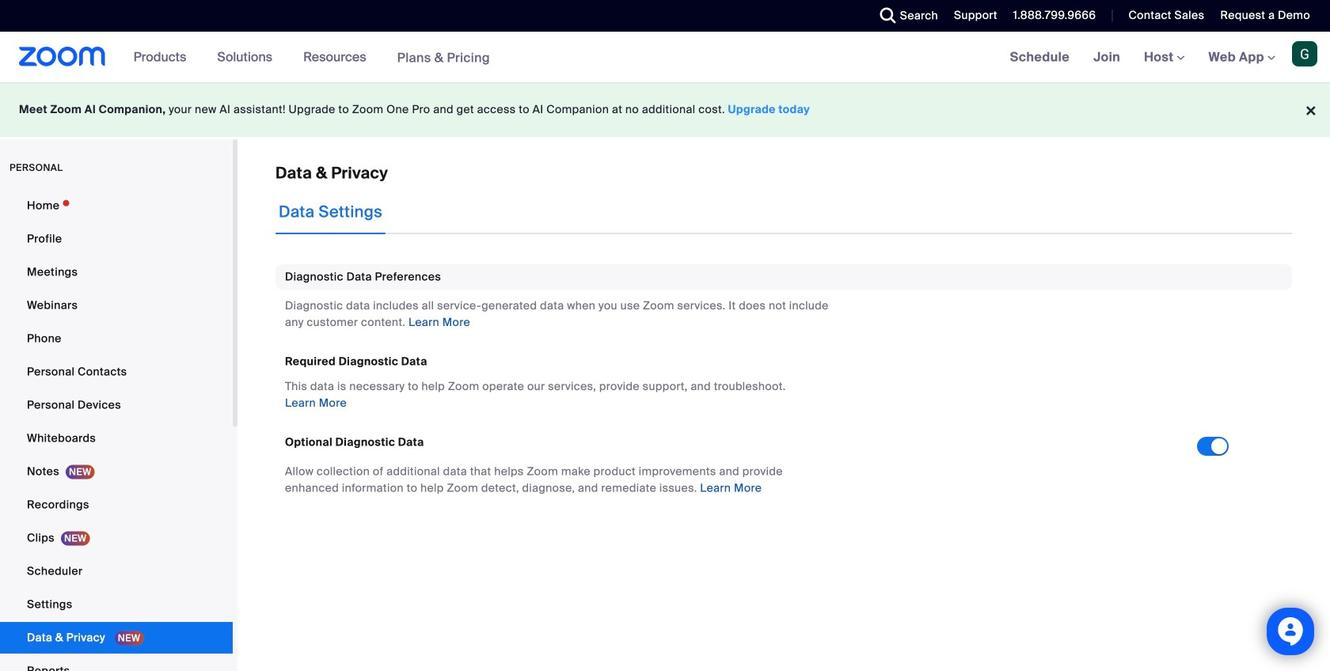Task type: vqa. For each thing, say whether or not it's contained in the screenshot.
The 'Personal Menu' menu
yes



Task type: describe. For each thing, give the bounding box(es) containing it.
personal menu menu
[[0, 190, 233, 671]]

product information navigation
[[122, 32, 502, 84]]

profile picture image
[[1292, 41, 1318, 67]]



Task type: locate. For each thing, give the bounding box(es) containing it.
tab
[[276, 190, 386, 234]]

meetings navigation
[[998, 32, 1330, 84]]

footer
[[0, 82, 1330, 137]]

zoom logo image
[[19, 47, 106, 67]]

banner
[[0, 32, 1330, 84]]



